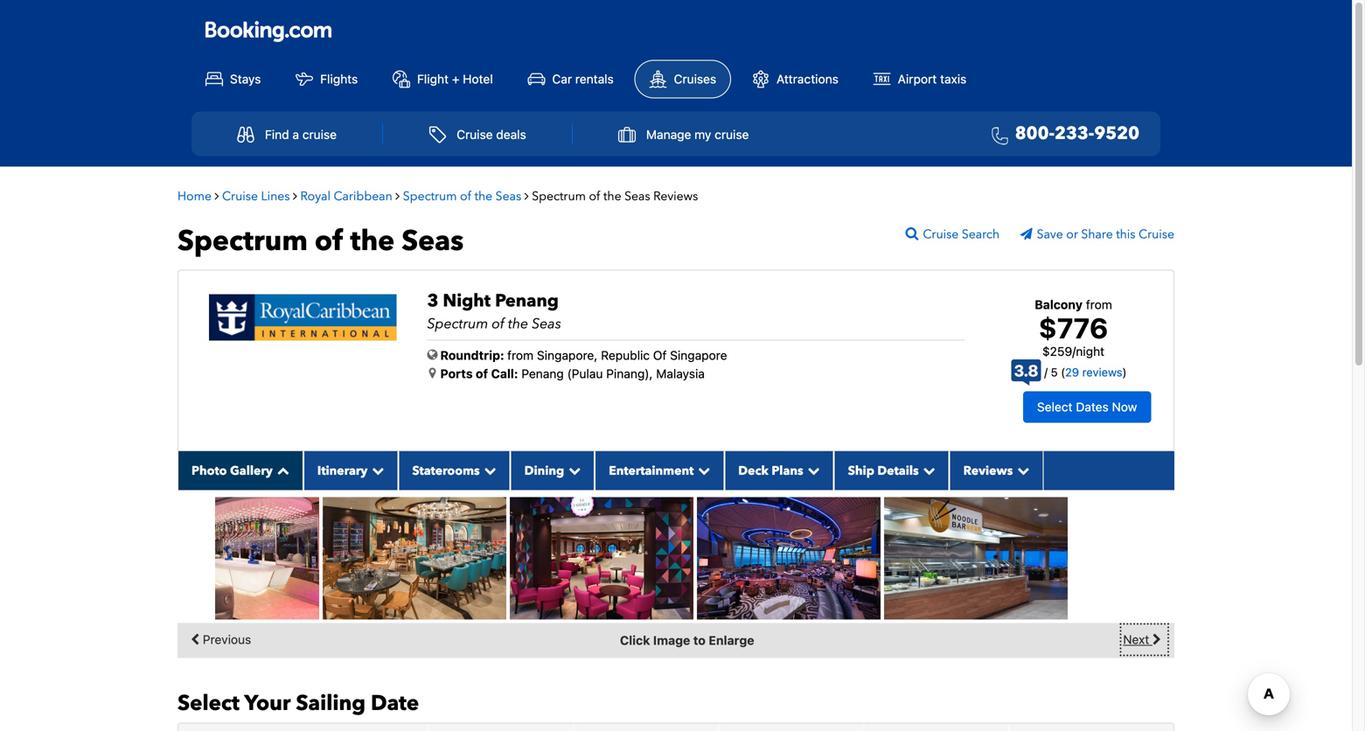 Task type: vqa. For each thing, say whether or not it's contained in the screenshot.
'photo gallery image thumbnails' navigation
yes



Task type: describe. For each thing, give the bounding box(es) containing it.
itinerary
[[318, 463, 368, 479]]

spectrum of the seas main content
[[134, 175, 1184, 731]]

entertainment
[[609, 463, 694, 479]]

cruise lines link
[[222, 188, 290, 205]]

spectrum inside 3 night penang spectrum of the seas
[[427, 315, 489, 334]]

globe image
[[427, 349, 438, 361]]

royal caribbean link
[[301, 188, 393, 205]]

balcony
[[1035, 298, 1083, 312]]

flight + hotel
[[417, 72, 493, 86]]

balcony from $776 $259 / night
[[1035, 298, 1113, 359]]

this
[[1117, 226, 1136, 243]]

manage my cruise button
[[600, 118, 768, 151]]

photo gallery image thumbnails navigation
[[178, 623, 1175, 658]]

3.8 / 5 ( 29 reviews )
[[1015, 361, 1127, 380]]

+
[[452, 72, 460, 86]]

flight
[[417, 72, 449, 86]]

1 vertical spatial spectrum of the seas
[[178, 222, 464, 261]]

reviews button
[[950, 451, 1044, 490]]

800-233-9520 link
[[985, 122, 1140, 147]]

chevron down image for itinerary
[[368, 464, 384, 477]]

details
[[878, 463, 919, 479]]

hotel
[[463, 72, 493, 86]]

find
[[265, 127, 289, 142]]

plans
[[772, 463, 804, 479]]

flights
[[320, 72, 358, 86]]

photo gallery
[[192, 463, 273, 479]]

233-
[[1055, 122, 1095, 146]]

staterooms
[[412, 463, 480, 479]]

angle right image for spectrum of the seas
[[525, 190, 529, 202]]

click image to enlarge
[[620, 633, 755, 648]]

angle right image for royal caribbean
[[396, 190, 400, 202]]

of
[[653, 348, 667, 363]]

3
[[427, 289, 439, 313]]

cruise for manage my cruise
[[715, 127, 749, 142]]

penang inside 3 night penang spectrum of the seas
[[495, 289, 559, 313]]

call:
[[491, 367, 518, 381]]

car rentals
[[553, 72, 614, 86]]

dining
[[525, 463, 565, 479]]

airport
[[898, 72, 937, 86]]

find a cruise
[[265, 127, 337, 142]]

dates
[[1077, 400, 1109, 414]]

search
[[962, 226, 1000, 243]]

chevron down image for dining
[[565, 464, 581, 477]]

seas down manage
[[625, 188, 651, 205]]

3 night penang spectrum of the seas
[[427, 289, 562, 334]]

attractions link
[[738, 61, 853, 98]]

share
[[1082, 226, 1114, 243]]

lines
[[261, 188, 290, 205]]

seas down deals
[[496, 188, 522, 205]]

royal
[[301, 188, 331, 205]]

cruise lines
[[222, 188, 290, 205]]

next
[[1124, 632, 1153, 647]]

or
[[1067, 226, 1079, 243]]

rentals
[[576, 72, 614, 86]]

deck plans
[[739, 463, 804, 479]]

noodle bar image
[[885, 497, 1068, 620]]

booking.com home image
[[206, 20, 332, 43]]

singapore,
[[537, 348, 598, 363]]

chevron down image for deck plans
[[804, 464, 820, 477]]

photo gallery button
[[178, 451, 304, 490]]

click
[[620, 633, 650, 648]]

chevron down image for entertainment
[[694, 464, 711, 477]]

800-233-9520
[[1016, 122, 1140, 146]]

paper plane image
[[1021, 228, 1037, 240]]

enlarge
[[709, 633, 755, 648]]

29
[[1066, 366, 1080, 379]]

singapore
[[670, 348, 728, 363]]

save or share this cruise link
[[1021, 226, 1175, 243]]

stays link
[[192, 61, 275, 98]]

)
[[1123, 366, 1127, 379]]

cruise deals link
[[410, 118, 546, 151]]

search image
[[906, 227, 923, 241]]

photo
[[192, 463, 227, 479]]

5
[[1051, 366, 1058, 379]]

angle right image for home
[[215, 190, 219, 202]]

chevron down image for reviews
[[1014, 464, 1030, 477]]

next link
[[1124, 627, 1166, 653]]

from for $776
[[1087, 298, 1113, 312]]

image
[[654, 633, 691, 648]]

save
[[1037, 226, 1064, 243]]

staterooms button
[[398, 451, 511, 490]]

3.8
[[1015, 361, 1039, 380]]

ship
[[848, 463, 875, 479]]

chevron up image
[[273, 464, 290, 477]]

select for select          dates now
[[1038, 400, 1073, 414]]

home
[[178, 188, 212, 205]]

the inside 3 night penang spectrum of the seas
[[508, 315, 529, 334]]



Task type: locate. For each thing, give the bounding box(es) containing it.
travel menu navigation
[[192, 112, 1161, 156]]

cruise
[[457, 127, 493, 142], [222, 188, 258, 205], [923, 226, 959, 243], [1139, 226, 1175, 243]]

cruise deals
[[457, 127, 527, 142]]

0 horizontal spatial /
[[1045, 366, 1048, 379]]

/ inside balcony from $776 $259 / night
[[1073, 344, 1077, 359]]

1 chevron down image from the left
[[480, 464, 497, 477]]

cruise inside dropdown button
[[715, 127, 749, 142]]

2 cruise from the left
[[715, 127, 749, 142]]

1 vertical spatial select
[[178, 689, 240, 718]]

from inside balcony from $776 $259 / night
[[1087, 298, 1113, 312]]

0 horizontal spatial select
[[178, 689, 240, 718]]

gallery
[[230, 463, 273, 479]]

chevron down image left staterooms
[[368, 464, 384, 477]]

itinerary button
[[304, 451, 398, 490]]

flight + hotel link
[[379, 61, 507, 98]]

(pulau
[[567, 367, 603, 381]]

cruise search
[[923, 226, 1000, 243]]

angle right image right caribbean
[[396, 190, 400, 202]]

cruise left search
[[923, 226, 959, 243]]

penang right night on the top of the page
[[495, 289, 559, 313]]

two70 lounge image
[[697, 497, 881, 620]]

your
[[244, 689, 291, 718]]

0 horizontal spatial reviews
[[654, 188, 699, 205]]

seas down spectrum of the seas link
[[402, 222, 464, 261]]

sailing
[[296, 689, 366, 718]]

/ up 3.8 / 5 ( 29 reviews )
[[1073, 344, 1077, 359]]

chevron down image inside reviews "dropdown button"
[[1014, 464, 1030, 477]]

attractions
[[777, 72, 839, 86]]

entertainment button
[[595, 451, 725, 490]]

chevron down image inside dining dropdown button
[[565, 464, 581, 477]]

1 horizontal spatial cruise
[[715, 127, 749, 142]]

my
[[695, 127, 712, 142]]

2 angle right image from the left
[[396, 190, 400, 202]]

0 horizontal spatial chevron down image
[[368, 464, 384, 477]]

1 horizontal spatial select
[[1038, 400, 1073, 414]]

1 cruise from the left
[[303, 127, 337, 142]]

pinang),
[[607, 367, 653, 381]]

cruise for cruise search
[[923, 226, 959, 243]]

save or share this cruise
[[1037, 226, 1175, 243]]

cruise right this
[[1139, 226, 1175, 243]]

night
[[1077, 344, 1105, 359]]

chevron down image for staterooms
[[480, 464, 497, 477]]

select
[[1038, 400, 1073, 414], [178, 689, 240, 718]]

a
[[293, 127, 299, 142]]

the
[[475, 188, 493, 205], [604, 188, 622, 205], [350, 222, 395, 261], [508, 315, 529, 334]]

cruises link
[[635, 60, 732, 99]]

0 vertical spatial spectrum of the seas
[[403, 188, 522, 205]]

chevron down image
[[480, 464, 497, 477], [565, 464, 581, 477], [804, 464, 820, 477], [1014, 464, 1030, 477]]

4 chevron down image from the left
[[1014, 464, 1030, 477]]

la patisserrie image
[[510, 497, 694, 620]]

roundtrip: from singapore, republic of singapore
[[441, 348, 728, 363]]

reviews
[[1083, 366, 1123, 379]]

royal caribbean image
[[209, 294, 397, 341]]

chevron down image right "ship"
[[919, 464, 936, 477]]

stays
[[230, 72, 261, 86]]

cruise search link
[[906, 226, 1018, 243]]

previous link
[[186, 627, 251, 653]]

$259
[[1043, 344, 1073, 359]]

find a cruise link
[[218, 118, 356, 151]]

from right balcony
[[1087, 298, 1113, 312]]

0 horizontal spatial from
[[508, 348, 534, 363]]

from
[[1087, 298, 1113, 312], [508, 348, 534, 363]]

1 vertical spatial penang
[[522, 367, 564, 381]]

cruise for cruise deals
[[457, 127, 493, 142]]

3 angle right image from the left
[[525, 190, 529, 202]]

0 vertical spatial reviews
[[654, 188, 699, 205]]

of
[[460, 188, 472, 205], [589, 188, 601, 205], [315, 222, 343, 261], [492, 315, 505, 334], [476, 367, 488, 381]]

chevron down image inside entertainment dropdown button
[[694, 464, 711, 477]]

reviews inside reviews "dropdown button"
[[964, 463, 1014, 479]]

jamie's italian image
[[323, 497, 507, 620]]

select down the 5
[[1038, 400, 1073, 414]]

0 horizontal spatial angle right image
[[215, 190, 219, 202]]

ports of call: penang (pulau pinang), malaysia
[[441, 367, 705, 381]]

select for select your sailing date
[[178, 689, 240, 718]]

0 vertical spatial select
[[1038, 400, 1073, 414]]

1 vertical spatial /
[[1045, 366, 1048, 379]]

angle right image
[[293, 190, 297, 202]]

chevron down image inside 'ship details' dropdown button
[[919, 464, 936, 477]]

cruise right a
[[303, 127, 337, 142]]

select your sailing date
[[178, 689, 419, 718]]

malaysia
[[656, 367, 705, 381]]

chevron left image
[[191, 627, 199, 653]]

date
[[371, 689, 419, 718]]

car
[[553, 72, 572, 86]]

29 reviews link
[[1066, 366, 1123, 379]]

1 horizontal spatial from
[[1087, 298, 1113, 312]]

from up call:
[[508, 348, 534, 363]]

previous
[[199, 632, 251, 647]]

airport taxis
[[898, 72, 967, 86]]

$776
[[1039, 312, 1109, 345]]

now
[[1113, 400, 1138, 414]]

0 vertical spatial from
[[1087, 298, 1113, 312]]

angle right image down deals
[[525, 190, 529, 202]]

select          dates now link
[[1024, 391, 1152, 423]]

ship details
[[848, 463, 919, 479]]

chevron down image
[[368, 464, 384, 477], [694, 464, 711, 477], [919, 464, 936, 477]]

royal caribbean
[[301, 188, 393, 205]]

spectrum of the seas down royal
[[178, 222, 464, 261]]

bionic bar image
[[136, 497, 319, 620]]

cruise left deals
[[457, 127, 493, 142]]

roundtrip:
[[441, 348, 505, 363]]

chevron down image inside 'staterooms' dropdown button
[[480, 464, 497, 477]]

2 chevron down image from the left
[[694, 464, 711, 477]]

chevron right image
[[1153, 627, 1162, 653]]

9520
[[1095, 122, 1140, 146]]

of inside 3 night penang spectrum of the seas
[[492, 315, 505, 334]]

republic
[[601, 348, 650, 363]]

angle right image right home link
[[215, 190, 219, 202]]

1 vertical spatial reviews
[[964, 463, 1014, 479]]

seas up singapore,
[[532, 315, 562, 334]]

0 vertical spatial /
[[1073, 344, 1077, 359]]

cruise
[[303, 127, 337, 142], [715, 127, 749, 142]]

(
[[1062, 366, 1066, 379]]

1 vertical spatial from
[[508, 348, 534, 363]]

1 chevron down image from the left
[[368, 464, 384, 477]]

deck plans button
[[725, 451, 834, 490]]

caribbean
[[334, 188, 393, 205]]

select left your
[[178, 689, 240, 718]]

chevron down image inside 'deck plans' dropdown button
[[804, 464, 820, 477]]

spectrum
[[403, 188, 457, 205], [532, 188, 586, 205], [178, 222, 308, 261], [427, 315, 489, 334]]

home link
[[178, 188, 212, 205]]

spectrum of the seas reviews
[[532, 188, 699, 205]]

0 horizontal spatial cruise
[[303, 127, 337, 142]]

3 chevron down image from the left
[[919, 464, 936, 477]]

deals
[[496, 127, 527, 142]]

cruise inside travel menu navigation
[[457, 127, 493, 142]]

manage my cruise
[[647, 127, 749, 142]]

chevron down image for ship details
[[919, 464, 936, 477]]

800-
[[1016, 122, 1055, 146]]

airport taxis link
[[860, 61, 981, 98]]

chevron down image left deck
[[694, 464, 711, 477]]

reviews
[[654, 188, 699, 205], [964, 463, 1014, 479]]

cruise for cruise lines
[[222, 188, 258, 205]]

cruise right my
[[715, 127, 749, 142]]

night
[[443, 289, 491, 313]]

select          dates now
[[1038, 400, 1138, 414]]

1 horizontal spatial chevron down image
[[694, 464, 711, 477]]

ports
[[441, 367, 473, 381]]

from for singapore,
[[508, 348, 534, 363]]

spectrum of the seas link
[[403, 188, 525, 205]]

3 chevron down image from the left
[[804, 464, 820, 477]]

1 angle right image from the left
[[215, 190, 219, 202]]

0 vertical spatial penang
[[495, 289, 559, 313]]

2 chevron down image from the left
[[565, 464, 581, 477]]

/ inside 3.8 / 5 ( 29 reviews )
[[1045, 366, 1048, 379]]

spectrum of the seas down the cruise deals link at top left
[[403, 188, 522, 205]]

to
[[694, 633, 706, 648]]

taxis
[[941, 72, 967, 86]]

2 horizontal spatial chevron down image
[[919, 464, 936, 477]]

manage
[[647, 127, 692, 142]]

dining button
[[511, 451, 595, 490]]

chevron down image inside itinerary 'dropdown button'
[[368, 464, 384, 477]]

angle right image
[[215, 190, 219, 202], [396, 190, 400, 202], [525, 190, 529, 202]]

2 horizontal spatial angle right image
[[525, 190, 529, 202]]

/ left the 5
[[1045, 366, 1048, 379]]

map marker image
[[429, 367, 436, 379]]

seas inside 3 night penang spectrum of the seas
[[532, 315, 562, 334]]

deck
[[739, 463, 769, 479]]

cruises
[[674, 72, 717, 86]]

penang down singapore,
[[522, 367, 564, 381]]

cruise for find a cruise
[[303, 127, 337, 142]]

cruise left lines
[[222, 188, 258, 205]]

1 horizontal spatial /
[[1073, 344, 1077, 359]]

1 horizontal spatial angle right image
[[396, 190, 400, 202]]

1 horizontal spatial reviews
[[964, 463, 1014, 479]]

car rentals link
[[514, 61, 628, 98]]



